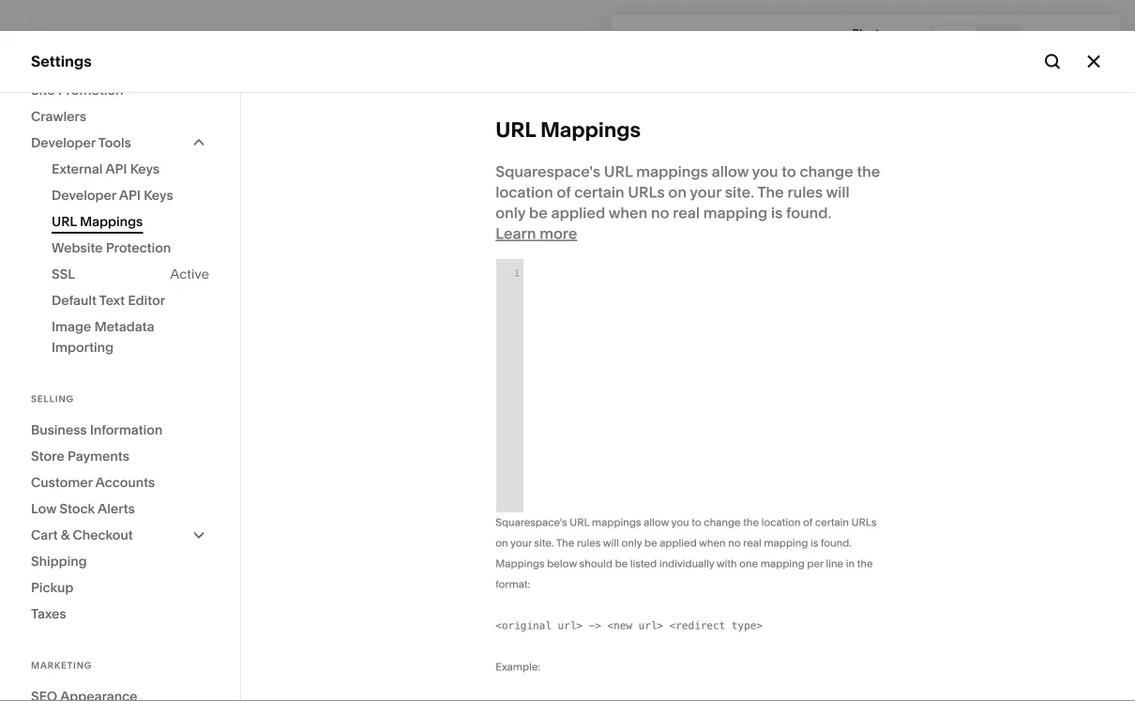 Task type: vqa. For each thing, say whether or not it's contained in the screenshot.
or
no



Task type: locate. For each thing, give the bounding box(es) containing it.
api for external
[[105, 161, 127, 177]]

1 horizontal spatial only
[[622, 537, 642, 549]]

of inside squarespace's url mappings allow you to change the location of certain urls on your site. the rules will only be applied when no real mapping is found. mappings below should be listed individually with one mapping per line in the format:
[[803, 516, 813, 529]]

1 vertical spatial found.
[[821, 537, 852, 549]]

applied up more
[[551, 204, 606, 222]]

urls
[[628, 183, 665, 201], [852, 516, 877, 529]]

no inside squarespace's url mappings allow you to change the location of certain urls on your site. the rules will only be applied when no real mapping is found. learn more
[[651, 204, 670, 222]]

2 vertical spatial site.
[[714, 667, 739, 683]]

mapping for squarespace's url mappings allow you to change the location of certain urls on your site. the rules will only be applied when no real mapping is found. mappings below should be listed individually with one mapping per line in the format:
[[764, 537, 808, 549]]

tools
[[98, 135, 131, 151]]

squarespace's
[[496, 162, 601, 181], [496, 516, 567, 529]]

only inside squarespace's url mappings allow you to change the location of certain urls on your site. the rules will only be applied when no real mapping is found. learn more
[[496, 204, 526, 222]]

the inside squarespace's url mappings allow you to change the location of certain urls on your site. the rules will only be applied when no real mapping is found. learn more
[[758, 183, 784, 201]]

0 vertical spatial will
[[826, 183, 850, 201]]

1 horizontal spatial change
[[800, 162, 854, 181]]

cart & checkout
[[31, 527, 133, 543]]

rules inside squarespace's url mappings allow you to change the location of certain urls on your site. the rules will only be applied when no real mapping is found. learn more
[[788, 183, 823, 201]]

0 horizontal spatial the
[[556, 537, 575, 549]]

0 vertical spatial of
[[557, 183, 571, 201]]

1 horizontal spatial location
[[762, 516, 801, 529]]

1 horizontal spatial in
[[846, 557, 855, 570]]

0 vertical spatial change
[[800, 162, 854, 181]]

1 vertical spatial will
[[603, 537, 619, 549]]

ends
[[361, 667, 392, 683]]

on inside squarespace's url mappings allow you to change the location of certain urls on your site. the rules will only be applied when no real mapping is found. mappings below should be listed individually with one mapping per line in the format:
[[496, 537, 508, 549]]

0 vertical spatial is
[[771, 204, 783, 222]]

applied up individually
[[660, 537, 697, 549]]

be left listed
[[615, 557, 628, 570]]

1 vertical spatial only
[[622, 537, 642, 549]]

api inside developer api keys link
[[119, 187, 141, 203]]

0 horizontal spatial location
[[496, 183, 553, 201]]

only up learn
[[496, 204, 526, 222]]

url> left -
[[558, 620, 583, 632]]

website link
[[31, 115, 208, 137]]

plant
[[853, 26, 880, 40]]

the inside squarespace's url mappings allow you to change the location of certain urls on your site. the rules will only be applied when no real mapping is found. mappings below should be listed individually with one mapping per line in the format:
[[556, 537, 575, 549]]

1 horizontal spatial real
[[744, 537, 762, 549]]

allow for below
[[644, 516, 669, 529]]

alerts
[[98, 501, 135, 517]]

site promotion link
[[31, 77, 209, 103]]

importing
[[52, 339, 114, 355]]

1 vertical spatial you
[[672, 516, 689, 529]]

api for developer
[[119, 187, 141, 203]]

will inside squarespace's url mappings allow you to change the location of certain urls on your site. the rules will only be applied when no real mapping is found. mappings below should be listed individually with one mapping per line in the format:
[[603, 537, 619, 549]]

2 selling from the top
[[31, 393, 74, 404]]

0 horizontal spatial when
[[609, 204, 648, 222]]

default text editor
[[52, 292, 165, 308]]

1 vertical spatial settings
[[31, 491, 90, 510]]

of up per
[[803, 516, 813, 529]]

0 vertical spatial the
[[758, 183, 784, 201]]

applied for below
[[660, 537, 697, 549]]

1 vertical spatial real
[[744, 537, 762, 549]]

developer inside dropdown button
[[31, 135, 96, 151]]

rules inside squarespace's url mappings allow you to change the location of certain urls on your site. the rules will only be applied when no real mapping is found. mappings below should be listed individually with one mapping per line in the format:
[[577, 537, 601, 549]]

0 vertical spatial certain
[[575, 183, 625, 201]]

squarespace's inside squarespace's url mappings allow you to change the location of certain urls on your site. the rules will only be applied when no real mapping is found. mappings below should be listed individually with one mapping per line in the format:
[[496, 516, 567, 529]]

website down site promotion
[[31, 116, 89, 135]]

only up listed
[[622, 537, 642, 549]]

1 vertical spatial change
[[704, 516, 741, 529]]

is for squarespace's url mappings allow you to change the location of certain urls on your site. the rules will only be applied when no real mapping is found. learn more
[[771, 204, 783, 222]]

0 horizontal spatial is
[[771, 204, 783, 222]]

on inside squarespace's url mappings allow you to change the location of certain urls on your site. the rules will only be applied when no real mapping is found. learn more
[[669, 183, 687, 201]]

selling up business
[[31, 393, 74, 404]]

developer api keys
[[52, 187, 173, 203]]

settings down customer
[[31, 491, 90, 510]]

0 vertical spatial when
[[609, 204, 648, 222]]

finish
[[501, 239, 534, 255]]

1 horizontal spatial rules
[[788, 183, 823, 201]]

on for below
[[496, 537, 508, 549]]

be inside squarespace's url mappings allow you to change the location of certain urls on your site. the rules will only be applied when no real mapping is found. learn more
[[529, 204, 548, 222]]

1 horizontal spatial be
[[615, 557, 628, 570]]

0 vertical spatial squarespace's
[[496, 162, 601, 181]]

listed
[[631, 557, 657, 570]]

row group
[[240, 145, 612, 701]]

0 vertical spatial keys
[[130, 161, 160, 177]]

0 vertical spatial mapping
[[704, 204, 768, 222]]

you for squarespace's url mappings allow you to change the location of certain urls on your site. the rules will only be applied when no real mapping is found. mappings below should be listed individually with one mapping per line in the format:
[[672, 516, 689, 529]]

2 vertical spatial mappings
[[496, 557, 545, 570]]

0 vertical spatial developer
[[31, 135, 96, 151]]

1 vertical spatial applied
[[660, 537, 697, 549]]

is inside squarespace's url mappings allow you to change the location of certain urls on your site. the rules will only be applied when no real mapping is found. mappings below should be listed individually with one mapping per line in the format:
[[811, 537, 819, 549]]

0 horizontal spatial be
[[529, 204, 548, 222]]

in right line
[[846, 557, 855, 570]]

you inside squarespace's url mappings allow you to change the location of certain urls on your site. the rules will only be applied when no real mapping is found. mappings below should be listed individually with one mapping per line in the format:
[[672, 516, 689, 529]]

be up learn more 'link'
[[529, 204, 548, 222]]

0 vertical spatial you
[[752, 162, 778, 181]]

editor
[[128, 292, 165, 308]]

cart
[[31, 527, 58, 543]]

active
[[170, 266, 209, 282]]

format:
[[496, 578, 530, 591]]

developer api keys link
[[52, 182, 209, 208]]

real inside squarespace's url mappings allow you to change the location of certain urls on your site. the rules will only be applied when no real mapping is found. learn more
[[673, 204, 700, 222]]

get
[[564, 667, 584, 683]]

0 horizontal spatial allow
[[644, 516, 669, 529]]

allow inside squarespace's url mappings allow you to change the location of certain urls on your site. the rules will only be applied when no real mapping is found. learn more
[[712, 162, 749, 181]]

developer
[[31, 135, 96, 151], [52, 187, 116, 203]]

1 horizontal spatial will
[[826, 183, 850, 201]]

applied inside squarespace's url mappings allow you to change the location of certain urls on your site. the rules will only be applied when no real mapping is found. mappings below should be listed individually with one mapping per line in the format:
[[660, 537, 697, 549]]

accounts
[[95, 474, 155, 490]]

the for squarespace's url mappings allow you to change the location of certain urls on your site. the rules will only be applied when no real mapping is found. mappings below should be listed individually with one mapping per line in the format:
[[556, 537, 575, 549]]

settings link
[[31, 490, 208, 512]]

developer tools button
[[31, 130, 209, 156]]

1 vertical spatial keys
[[144, 187, 173, 203]]

1 vertical spatial mapping
[[764, 537, 808, 549]]

when inside squarespace's url mappings allow you to change the location of certain urls on your site. the rules will only be applied when no real mapping is found. learn more
[[609, 204, 648, 222]]

contacts link
[[31, 215, 208, 237]]

0 horizontal spatial applied
[[551, 204, 606, 222]]

on
[[669, 183, 687, 201], [496, 537, 508, 549]]

promotion
[[58, 82, 123, 98]]

up
[[339, 259, 355, 275]]

certain inside squarespace's url mappings allow you to change the location of certain urls on your site. the rules will only be applied when no real mapping is found. mappings below should be listed individually with one mapping per line in the format:
[[815, 516, 849, 529]]

real for below
[[744, 537, 762, 549]]

0 vertical spatial mappings
[[636, 162, 708, 181]]

0 horizontal spatial will
[[603, 537, 619, 549]]

certain up line
[[815, 516, 849, 529]]

mapping inside squarespace's url mappings allow you to change the location of certain urls on your site. the rules will only be applied when no real mapping is found. learn more
[[704, 204, 768, 222]]

0 horizontal spatial certain
[[575, 183, 625, 201]]

0 vertical spatial allow
[[712, 162, 749, 181]]

0 horizontal spatial on
[[496, 537, 508, 549]]

you inside squarespace's url mappings allow you to change the location of certain urls on your site. the rules will only be applied when no real mapping is found. learn more
[[752, 162, 778, 181]]

0 horizontal spatial url>
[[558, 620, 583, 632]]

the for squarespace's url mappings allow you to change the location of certain urls on your site. the rules will only be applied when no real mapping is found. learn more
[[758, 183, 784, 201]]

upgrade
[[461, 667, 516, 683]]

one
[[740, 557, 758, 570]]

applied inside squarespace's url mappings allow you to change the location of certain urls on your site. the rules will only be applied when no real mapping is found. learn more
[[551, 204, 606, 222]]

url> right <new at bottom
[[639, 620, 664, 632]]

location inside squarespace's url mappings allow you to change the location of certain urls on your site. the rules will only be applied when no real mapping is found. mappings below should be listed individually with one mapping per line in the format:
[[762, 516, 801, 529]]

0 vertical spatial no
[[651, 204, 670, 222]]

1 horizontal spatial is
[[811, 537, 819, 549]]

2 horizontal spatial to
[[782, 162, 797, 181]]

site. inside squarespace's url mappings allow you to change the location of certain urls on your site. the rules will only be applied when no real mapping is found. mappings below should be listed individually with one mapping per line in the format:
[[534, 537, 554, 549]]

0 vertical spatial only
[[496, 204, 526, 222]]

cart & checkout link
[[31, 522, 209, 548]]

added
[[395, 239, 435, 255]]

most
[[611, 667, 642, 683]]

external api keys
[[52, 161, 160, 177]]

certain inside squarespace's url mappings allow you to change the location of certain urls on your site. the rules will only be applied when no real mapping is found. learn more
[[575, 183, 625, 201]]

applied
[[551, 204, 606, 222], [660, 537, 697, 549]]

1 marketing from the top
[[31, 183, 104, 201]]

the inside squarespace's url mappings allow you to change the location of certain urls on your site. the rules will only be applied when no real mapping is found. learn more
[[857, 162, 881, 181]]

be
[[529, 204, 548, 222], [645, 537, 657, 549], [615, 557, 628, 570]]

developer down crawlers
[[31, 135, 96, 151]]

only inside squarespace's url mappings allow you to change the location of certain urls on your site. the rules will only be applied when no real mapping is found. mappings below should be listed individually with one mapping per line in the format:
[[622, 537, 642, 549]]

1 vertical spatial of
[[803, 516, 813, 529]]

1 squarespace's from the top
[[496, 162, 601, 181]]

is inside squarespace's url mappings allow you to change the location of certain urls on your site. the rules will only be applied when no real mapping is found. learn more
[[771, 204, 783, 222]]

1 selling from the top
[[31, 150, 79, 168]]

real for more
[[673, 204, 700, 222]]

0 vertical spatial site.
[[725, 183, 755, 201]]

url inside squarespace's url mappings allow you to change the location of certain urls on your site. the rules will only be applied when no real mapping is found. mappings below should be listed individually with one mapping per line in the format:
[[570, 516, 590, 529]]

1 horizontal spatial when
[[699, 537, 726, 549]]

found.
[[786, 204, 832, 222], [821, 537, 852, 549]]

will inside squarespace's url mappings allow you to change the location of certain urls on your site. the rules will only be applied when no real mapping is found. learn more
[[826, 183, 850, 201]]

only
[[496, 204, 526, 222], [622, 537, 642, 549]]

1 vertical spatial developer
[[52, 187, 116, 203]]

to for squarespace's url mappings allow you to change the location of certain urls on your site. the rules will only be applied when no real mapping is found. mappings below should be listed individually with one mapping per line in the format:
[[692, 516, 702, 529]]

website down the contacts
[[52, 240, 103, 256]]

urls inside squarespace's url mappings allow you to change the location of certain urls on your site. the rules will only be applied when no real mapping is found. learn more
[[628, 183, 665, 201]]

0 horizontal spatial to
[[548, 667, 561, 683]]

squarespace's inside squarespace's url mappings allow you to change the location of certain urls on your site. the rules will only be applied when no real mapping is found. learn more
[[496, 162, 601, 181]]

2 vertical spatial to
[[548, 667, 561, 683]]

real inside squarespace's url mappings allow you to change the location of certain urls on your site. the rules will only be applied when no real mapping is found. mappings below should be listed individually with one mapping per line in the format:
[[744, 537, 762, 549]]

1 vertical spatial the
[[556, 537, 575, 549]]

squarespace's up below
[[496, 516, 567, 529]]

no inside squarespace's url mappings allow you to change the location of certain urls on your site. the rules will only be applied when no real mapping is found. mappings below should be listed individually with one mapping per line in the format:
[[729, 537, 741, 549]]

tab list
[[934, 26, 1020, 56]]

-
[[589, 620, 595, 632]]

1 vertical spatial on
[[496, 537, 508, 549]]

allow inside squarespace's url mappings allow you to change the location of certain urls on your site. the rules will only be applied when no real mapping is found. mappings below should be listed individually with one mapping per line in the format:
[[644, 516, 669, 529]]

1 vertical spatial selling
[[31, 393, 74, 404]]

mappings inside squarespace's url mappings allow you to change the location of certain urls on your site. the rules will only be applied when no real mapping is found. mappings below should be listed individually with one mapping per line in the format:
[[592, 516, 641, 529]]

developer down external
[[52, 187, 116, 203]]

protection
[[106, 240, 171, 256]]

of up more
[[557, 183, 571, 201]]

of
[[557, 183, 571, 201], [803, 516, 813, 529], [669, 667, 681, 683]]

the
[[857, 162, 881, 181], [744, 516, 759, 529], [858, 557, 873, 570], [587, 667, 607, 683]]

mapping
[[704, 204, 768, 222], [764, 537, 808, 549], [761, 557, 805, 570]]

1 horizontal spatial you
[[752, 162, 778, 181]]

the
[[758, 183, 784, 201], [556, 537, 575, 549]]

change inside squarespace's url mappings allow you to change the location of certain urls on your site. the rules will only be applied when no real mapping is found. learn more
[[800, 162, 854, 181]]

api up marketing link
[[105, 161, 127, 177]]

marketing link
[[31, 182, 208, 204]]

1 vertical spatial urls
[[852, 516, 877, 529]]

1 vertical spatial when
[[699, 537, 726, 549]]

your
[[690, 183, 722, 201], [358, 259, 385, 275], [511, 537, 532, 549], [684, 667, 711, 683]]

keys up url mappings link
[[144, 187, 173, 203]]

keys inside 'link'
[[130, 161, 160, 177]]

urls inside squarespace's url mappings allow you to change the location of certain urls on your site. the rules will only be applied when no real mapping is found. mappings below should be listed individually with one mapping per line in the format:
[[852, 516, 877, 529]]

in left 14
[[395, 667, 407, 683]]

location
[[496, 183, 553, 201], [762, 516, 801, 529]]

asset library link
[[31, 457, 208, 479]]

of right out
[[669, 667, 681, 683]]

scheduling
[[31, 283, 112, 301]]

found. inside squarespace's url mappings allow you to change the location of certain urls on your site. the rules will only be applied when no real mapping is found. mappings below should be listed individually with one mapping per line in the format:
[[821, 537, 852, 549]]

change inside squarespace's url mappings allow you to change the location of certain urls on your site. the rules will only be applied when no real mapping is found. mappings below should be listed individually with one mapping per line in the format:
[[704, 516, 741, 529]]

api down external api keys 'link' on the left
[[119, 187, 141, 203]]

squarespace's up more
[[496, 162, 601, 181]]

0 vertical spatial found.
[[786, 204, 832, 222]]

0 vertical spatial marketing
[[31, 183, 104, 201]]

keys for external api keys
[[130, 161, 160, 177]]

0 vertical spatial rules
[[788, 183, 823, 201]]

website inside 'link'
[[52, 240, 103, 256]]

will
[[826, 183, 850, 201], [603, 537, 619, 549]]

url mappings link
[[52, 208, 209, 235]]

of for squarespace's url mappings allow you to change the location of certain urls on your site. the rules will only be applied when no real mapping is found. mappings below should be listed individually with one mapping per line in the format:
[[803, 516, 813, 529]]

<redirect
[[670, 620, 726, 632]]

1 vertical spatial allow
[[644, 516, 669, 529]]

marketing down external
[[31, 183, 104, 201]]

change
[[800, 162, 854, 181], [704, 516, 741, 529]]

location for squarespace's url mappings allow you to change the location of certain urls on your site. the rules will only be applied when no real mapping is found. learn more
[[496, 183, 553, 201]]

selling down crawlers
[[31, 150, 79, 168]]

1 vertical spatial no
[[729, 537, 741, 549]]

low
[[31, 501, 56, 517]]

contacts
[[31, 216, 96, 235]]

text
[[99, 292, 125, 308]]

be up listed
[[645, 537, 657, 549]]

1 vertical spatial squarespace's
[[496, 516, 567, 529]]

2 vertical spatial of
[[669, 667, 681, 683]]

0 horizontal spatial of
[[557, 183, 571, 201]]

to for squarespace's url mappings allow you to change the location of certain urls on your site. the rules will only be applied when no real mapping is found. learn more
[[782, 162, 797, 181]]

0 horizontal spatial change
[[704, 516, 741, 529]]

0 horizontal spatial in
[[395, 667, 407, 683]]

marketing down taxes
[[31, 660, 92, 671]]

1 vertical spatial marketing
[[31, 660, 92, 671]]

urls for squarespace's url mappings allow you to change the location of certain urls on your site. the rules will only be applied when no real mapping is found. mappings below should be listed individually with one mapping per line in the format:
[[852, 516, 877, 529]]

location inside squarespace's url mappings allow you to change the location of certain urls on your site. the rules will only be applied when no real mapping is found. learn more
[[496, 183, 553, 201]]

0 vertical spatial website
[[31, 116, 89, 135]]

when for more
[[609, 204, 648, 222]]

site. inside squarespace's url mappings allow you to change the location of certain urls on your site. the rules will only be applied when no real mapping is found. learn more
[[725, 183, 755, 201]]

1 vertical spatial rules
[[577, 537, 601, 549]]

developer tools link
[[31, 130, 209, 156]]

change for squarespace's url mappings allow you to change the location of certain urls on your site. the rules will only be applied when no real mapping is found. mappings below should be listed individually with one mapping per line in the format:
[[704, 516, 741, 529]]

mappings
[[636, 162, 708, 181], [592, 516, 641, 529]]

mappings
[[541, 117, 641, 142], [80, 214, 143, 229], [496, 557, 545, 570]]

0 vertical spatial api
[[105, 161, 127, 177]]

when inside squarespace's url mappings allow you to change the location of certain urls on your site. the rules will only be applied when no real mapping is found. mappings below should be listed individually with one mapping per line in the format:
[[699, 537, 726, 549]]

rules
[[788, 183, 823, 201], [577, 537, 601, 549]]

0 vertical spatial to
[[782, 162, 797, 181]]

settings up site promotion
[[31, 52, 92, 70]]

1 horizontal spatial the
[[758, 183, 784, 201]]

website
[[31, 116, 89, 135], [52, 240, 103, 256]]

found. for squarespace's url mappings allow you to change the location of certain urls on your site. the rules will only be applied when no real mapping is found. learn more
[[786, 204, 832, 222]]

1 horizontal spatial urls
[[852, 516, 877, 529]]

mappings inside squarespace's url mappings allow you to change the location of certain urls on your site. the rules will only be applied when no real mapping is found. learn more
[[636, 162, 708, 181]]

1 vertical spatial is
[[811, 537, 819, 549]]

1 vertical spatial location
[[762, 516, 801, 529]]

0 vertical spatial url mappings
[[496, 117, 641, 142]]

selling
[[31, 150, 79, 168], [31, 393, 74, 404]]

1 vertical spatial be
[[645, 537, 657, 549]]

certain up more
[[575, 183, 625, 201]]

0 vertical spatial on
[[669, 183, 687, 201]]

Search items… text field
[[302, 126, 576, 167]]

your inside squarespace's url mappings allow you to change the location of certain urls on your site. the rules will only be applied when no real mapping is found. learn more
[[690, 183, 722, 201]]

low stock alerts
[[31, 501, 135, 517]]

0 horizontal spatial only
[[496, 204, 526, 222]]

1 horizontal spatial applied
[[660, 537, 697, 549]]

0 horizontal spatial no
[[651, 204, 670, 222]]

1 horizontal spatial no
[[729, 537, 741, 549]]

of inside squarespace's url mappings allow you to change the location of certain urls on your site. the rules will only be applied when no real mapping is found. learn more
[[557, 183, 571, 201]]

0 vertical spatial selling
[[31, 150, 79, 168]]

external
[[52, 161, 103, 177]]

1 vertical spatial mappings
[[592, 516, 641, 529]]

1 horizontal spatial url>
[[639, 620, 664, 632]]

help link
[[31, 524, 64, 544]]

to inside squarespace's url mappings allow you to change the location of certain urls on your site. the rules will only be applied when no real mapping is found. mappings below should be listed individually with one mapping per line in the format:
[[692, 516, 702, 529]]

squarespace's for squarespace's url mappings allow you to change the location of certain urls on your site. the rules will only be applied when no real mapping is found. mappings below should be listed individually with one mapping per line in the format:
[[496, 516, 567, 529]]

0 horizontal spatial url mappings
[[52, 214, 143, 229]]

0 horizontal spatial rules
[[577, 537, 601, 549]]

days.
[[425, 667, 458, 683]]

2 squarespace's from the top
[[496, 516, 567, 529]]

api inside external api keys 'link'
[[105, 161, 127, 177]]

rules for squarespace's url mappings allow you to change the location of certain urls on your site. the rules will only be applied when no real mapping is found. learn more
[[788, 183, 823, 201]]

0 vertical spatial be
[[529, 204, 548, 222]]

crawlers link
[[31, 103, 209, 130]]

that
[[324, 239, 348, 255]]

found. inside squarespace's url mappings allow you to change the location of certain urls on your site. the rules will only be applied when no real mapping is found. learn more
[[786, 204, 832, 222]]

per
[[807, 557, 824, 570]]

to inside squarespace's url mappings allow you to change the location of certain urls on your site. the rules will only be applied when no real mapping is found. learn more
[[782, 162, 797, 181]]

certain for squarespace's url mappings allow you to change the location of certain urls on your site. the rules will only be applied when no real mapping is found. learn more
[[575, 183, 625, 201]]

urls for squarespace's url mappings allow you to change the location of certain urls on your site. the rules will only be applied when no real mapping is found. learn more
[[628, 183, 665, 201]]

you for squarespace's url mappings allow you to change the location of certain urls on your site. the rules will only be applied when no real mapping is found. learn more
[[752, 162, 778, 181]]

taxes
[[31, 606, 66, 622]]

keys up developer api keys link
[[130, 161, 160, 177]]

0 vertical spatial urls
[[628, 183, 665, 201]]

crawlers
[[31, 108, 86, 124]]



Task type: describe. For each thing, give the bounding box(es) containing it.
setting
[[293, 259, 336, 275]]

2 vertical spatial mapping
[[761, 557, 805, 570]]

you've
[[351, 239, 392, 255]]

>
[[595, 620, 601, 632]]

allow for more
[[712, 162, 749, 181]]

url inside squarespace's url mappings allow you to change the location of certain urls on your site. the rules will only be applied when no real mapping is found. learn more
[[604, 162, 633, 181]]

now
[[293, 239, 321, 255]]

keys for developer api keys
[[144, 187, 173, 203]]

john smith button
[[28, 582, 208, 618]]

will for squarespace's url mappings allow you to change the location of certain urls on your site. the rules will only be applied when no real mapping is found. learn more
[[826, 183, 850, 201]]

found. for squarespace's url mappings allow you to change the location of certain urls on your site. the rules will only be applied when no real mapping is found. mappings below should be listed individually with one mapping per line in the format:
[[821, 537, 852, 549]]

help
[[31, 525, 64, 543]]

image metadata importing
[[52, 319, 154, 355]]

with
[[717, 557, 737, 570]]

asset library
[[31, 458, 125, 476]]

be for more
[[529, 204, 548, 222]]

site
[[31, 82, 55, 98]]

should
[[580, 557, 613, 570]]

1 vertical spatial mappings
[[80, 214, 143, 229]]

selling inside 'link'
[[31, 150, 79, 168]]

0 vertical spatial mappings
[[541, 117, 641, 142]]

customer accounts
[[31, 474, 155, 490]]

your inside now that you've added products, finish setting up your store.
[[358, 259, 385, 275]]

library
[[75, 458, 125, 476]]

mappings for more
[[636, 162, 708, 181]]

image
[[52, 319, 91, 335]]

example:
[[496, 661, 540, 673]]

will for squarespace's url mappings allow you to change the location of certain urls on your site. the rules will only be applied when no real mapping is found. mappings below should be listed individually with one mapping per line in the format:
[[603, 537, 619, 549]]

default
[[52, 292, 97, 308]]

url inside url mappings link
[[52, 214, 77, 229]]

1 url> from the left
[[558, 620, 583, 632]]

1 vertical spatial in
[[395, 667, 407, 683]]

in inside squarespace's url mappings allow you to change the location of certain urls on your site. the rules will only be applied when no real mapping is found. mappings below should be listed individually with one mapping per line in the format:
[[846, 557, 855, 570]]

type>
[[732, 620, 763, 632]]

be for below
[[645, 537, 657, 549]]

store payments link
[[31, 443, 209, 469]]

smith
[[104, 586, 135, 599]]

1 horizontal spatial url mappings
[[496, 117, 641, 142]]

pickup
[[31, 580, 74, 595]]

location for squarespace's url mappings allow you to change the location of certain urls on your site. the rules will only be applied when no real mapping is found. mappings below should be listed individually with one mapping per line in the format:
[[762, 516, 801, 529]]

2 settings from the top
[[31, 491, 90, 510]]

information
[[90, 422, 163, 438]]

pickup link
[[31, 574, 209, 601]]

website protection link
[[52, 235, 209, 261]]

products,
[[438, 239, 498, 255]]

on for more
[[669, 183, 687, 201]]

squarespace's for squarespace's url mappings allow you to change the location of certain urls on your site. the rules will only be applied when no real mapping is found. learn more
[[496, 162, 601, 181]]

developer for developer tools
[[31, 135, 96, 151]]

website protection
[[52, 240, 171, 256]]

payments
[[68, 448, 129, 464]]

site. for squarespace's url mappings allow you to change the location of certain urls on your site. the rules will only be applied when no real mapping is found. learn more
[[725, 183, 755, 201]]

only for below
[[622, 537, 642, 549]]

customer
[[31, 474, 93, 490]]

2 marketing from the top
[[31, 660, 92, 671]]

no for below
[[729, 537, 741, 549]]

business information link
[[31, 417, 209, 443]]

1 vertical spatial url mappings
[[52, 214, 143, 229]]

out
[[645, 667, 665, 683]]

&
[[61, 527, 70, 543]]

taxes link
[[31, 601, 209, 627]]

your trial ends in 14 days. upgrade now to get the most out of your site.
[[304, 667, 739, 683]]

store
[[31, 448, 65, 464]]

shipping link
[[31, 548, 209, 574]]

applied for more
[[551, 204, 606, 222]]

website for website protection
[[52, 240, 103, 256]]

learn more link
[[496, 224, 578, 243]]

change for squarespace's url mappings allow you to change the location of certain urls on your site. the rules will only be applied when no real mapping is found. learn more
[[800, 162, 854, 181]]

mappings for below
[[592, 516, 641, 529]]

site. for squarespace's url mappings allow you to change the location of certain urls on your site. the rules will only be applied when no real mapping is found. mappings below should be listed individually with one mapping per line in the format:
[[534, 537, 554, 549]]

trial
[[335, 667, 358, 683]]

your inside squarespace's url mappings allow you to change the location of certain urls on your site. the rules will only be applied when no real mapping is found. mappings below should be listed individually with one mapping per line in the format:
[[511, 537, 532, 549]]

asset
[[31, 458, 72, 476]]

certain for squarespace's url mappings allow you to change the location of certain urls on your site. the rules will only be applied when no real mapping is found. mappings below should be listed individually with one mapping per line in the format:
[[815, 516, 849, 529]]

<original
[[496, 620, 552, 632]]

analytics
[[31, 250, 97, 268]]

developer tools
[[31, 135, 131, 151]]

selling link
[[31, 149, 208, 171]]

developer for developer api keys
[[52, 187, 116, 203]]

john
[[75, 586, 101, 599]]

all
[[271, 90, 298, 115]]

individually
[[660, 557, 715, 570]]

no for more
[[651, 204, 670, 222]]

squarespace's url mappings allow you to change the location of certain urls on your site. the rules will only be applied when no real mapping is found. learn more
[[496, 162, 881, 243]]

<new
[[608, 620, 632, 632]]

now
[[519, 667, 545, 683]]

2 url> from the left
[[639, 620, 664, 632]]

ssl
[[52, 266, 75, 282]]

your
[[304, 667, 332, 683]]

only for more
[[496, 204, 526, 222]]

analytics link
[[31, 249, 208, 271]]

business
[[31, 422, 87, 438]]

site promotion
[[31, 82, 123, 98]]

shipping
[[31, 553, 87, 569]]

rules for squarespace's url mappings allow you to change the location of certain urls on your site. the rules will only be applied when no real mapping is found. mappings below should be listed individually with one mapping per line in the format:
[[577, 537, 601, 549]]

when for below
[[699, 537, 726, 549]]

business information
[[31, 422, 163, 438]]

1
[[513, 267, 520, 280]]

mappings inside squarespace's url mappings allow you to change the location of certain urls on your site. the rules will only be applied when no real mapping is found. mappings below should be listed individually with one mapping per line in the format:
[[496, 557, 545, 570]]

more
[[540, 224, 578, 243]]

website for website
[[31, 116, 89, 135]]

store payments
[[31, 448, 129, 464]]

line
[[826, 557, 844, 570]]

john smith
[[75, 586, 135, 599]]

metadata
[[94, 319, 154, 335]]

store.
[[388, 259, 423, 275]]

below
[[547, 557, 577, 570]]

is for squarespace's url mappings allow you to change the location of certain urls on your site. the rules will only be applied when no real mapping is found. mappings below should be listed individually with one mapping per line in the format:
[[811, 537, 819, 549]]

14
[[410, 667, 422, 683]]

customer accounts link
[[31, 469, 209, 496]]

image metadata importing link
[[52, 313, 209, 360]]

mapping for squarespace's url mappings allow you to change the location of certain urls on your site. the rules will only be applied when no real mapping is found. learn more
[[704, 204, 768, 222]]

of for squarespace's url mappings allow you to change the location of certain urls on your site. the rules will only be applied when no real mapping is found. learn more
[[557, 183, 571, 201]]

squarespace's url mappings allow you to change the location of certain urls on your site. the rules will only be applied when no real mapping is found. mappings below should be listed individually with one mapping per line in the format:
[[496, 516, 877, 591]]

1 settings from the top
[[31, 52, 92, 70]]

cart & checkout button
[[31, 522, 209, 548]]



